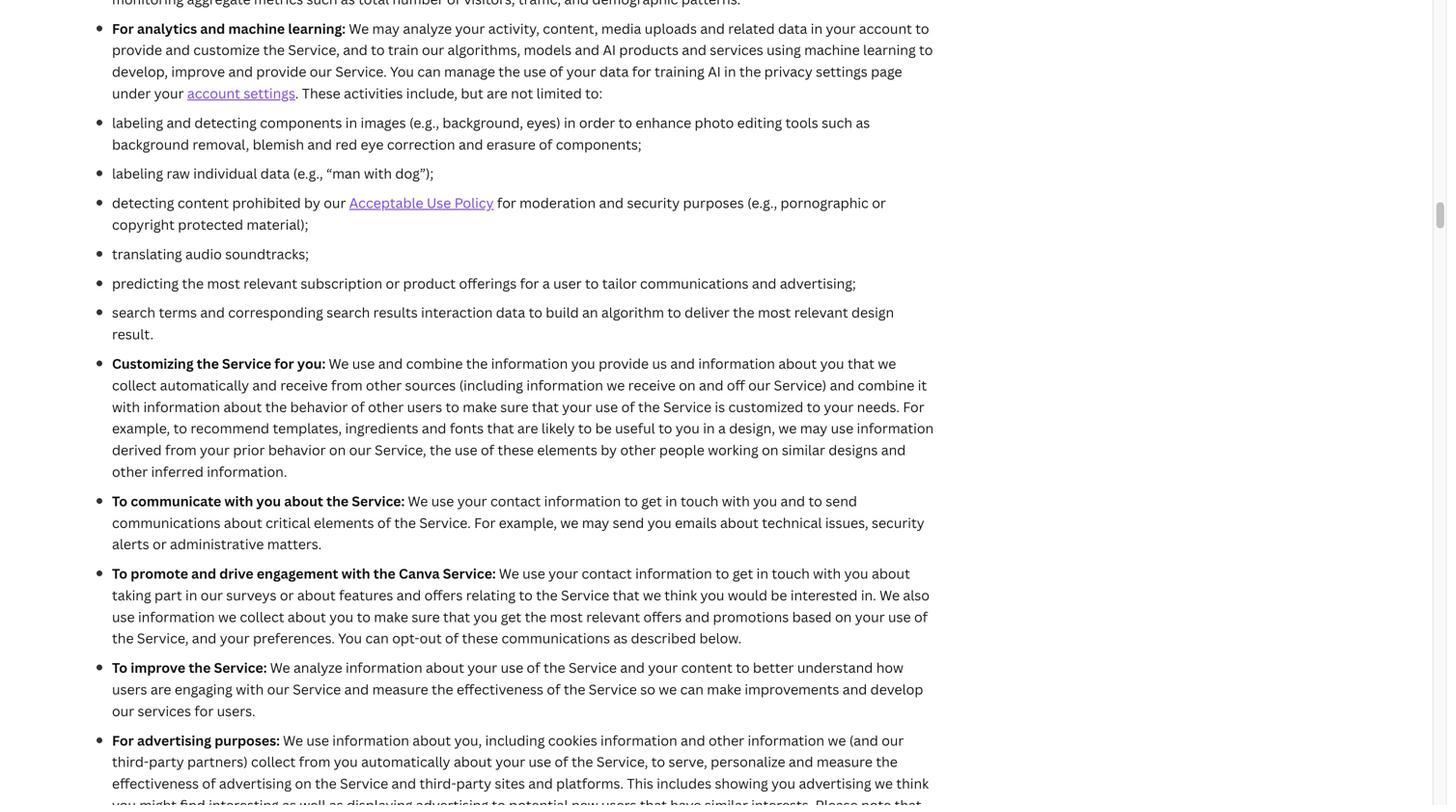 Task type: describe. For each thing, give the bounding box(es) containing it.
prohibited
[[232, 194, 301, 212]]

0 horizontal spatial relevant
[[244, 274, 298, 292]]

described
[[631, 629, 696, 648]]

or inside we use your contact information to get in touch with you about taking part in our surveys or about features and offers relating to the service that we think you would be interested in. we also use information we collect about you to make sure that you get the most relevant offers and promotions based on your use of the service, and your preferences. you can opt-out of these communications as described below.
[[280, 586, 294, 605]]

our inside we use your contact information to get in touch with you about taking part in our surveys or about features and offers relating to the service that we think you would be interested in. we also use information we collect about you to make sure that you get the most relevant offers and promotions based on your use of the service, and your preferences. you can opt-out of these communications as described below.
[[201, 586, 223, 605]]

not
[[511, 84, 533, 102]]

in up would
[[757, 565, 769, 583]]

in right eyes)
[[564, 113, 576, 132]]

on down templates,
[[329, 441, 346, 459]]

to up would
[[716, 565, 730, 583]]

to inside labeling and detecting components in images (e.g., background, eyes) in order to enhance photo editing tools such as background removal, blemish and red eye correction and erasure of components;
[[619, 113, 633, 132]]

use down the "taking"
[[112, 608, 135, 626]]

1 horizontal spatial offers
[[644, 608, 682, 626]]

derived
[[112, 441, 162, 459]]

most inside search terms and corresponding search results interaction data to build an algorithm to deliver the most relevant design result.
[[758, 303, 791, 322]]

and up so
[[620, 659, 645, 677]]

manage
[[444, 62, 495, 81]]

touch for you
[[772, 565, 810, 583]]

in down related
[[725, 62, 736, 81]]

of right effectiveness
[[547, 680, 561, 699]]

user
[[553, 274, 582, 292]]

prior
[[233, 441, 265, 459]]

0 horizontal spatial a
[[543, 274, 550, 292]]

and up is
[[699, 376, 724, 394]]

content,
[[543, 19, 598, 37]]

service. inside we may analyze your activity, content, media uploads and related data in your account to provide and customize the service, and to train our algorithms, models and ai products and services using machine learning to develop, improve and provide our service. you can manage the use of your data for training ai in the privacy settings page under your
[[335, 62, 387, 81]]

analyze inside we may analyze your activity, content, media uploads and related data in your account to provide and customize the service, and to train our algorithms, models and ai products and services using machine learning to develop, improve and provide our service. you can manage the use of your data for training ai in the privacy settings page under your
[[403, 19, 452, 37]]

page
[[871, 62, 903, 81]]

0 vertical spatial from
[[331, 376, 363, 394]]

us
[[652, 354, 667, 373]]

1 vertical spatial behavior
[[268, 441, 326, 459]]

the down we use your contact information to get in touch with you about taking part in our surveys or about features and offers relating to the service that we think you would be interested in. we also use information we collect about you to make sure that you get the most relevant offers and promotions based on your use of the service, and your preferences. you can opt-out of these communications as described below.
[[544, 659, 566, 677]]

components
[[260, 113, 342, 132]]

may inside the we use and combine the information you provide us and information about you that we collect automatically and receive from other sources (including information we receive on and off our service) and combine it with information about the behavior of other users to make sure that your use of the service is customized to your needs. for example, to recommend templates, ingredients and fonts that are likely to be useful to you in a design, we may use information derived from your prior behavior on our service, the use of these elements by other people working on similar designs and other inferred information.
[[800, 419, 828, 438]]

0 horizontal spatial combine
[[406, 354, 463, 373]]

data inside search terms and corresponding search results interaction data to build an algorithm to deliver the most relevant design result.
[[496, 303, 526, 322]]

use inside 'we use your contact information to get in touch with you and to send communications about critical elements of the service. for example, we may send you emails about technical issues, security alerts or administrative matters.'
[[431, 492, 454, 510]]

train
[[388, 41, 419, 59]]

include,
[[406, 84, 458, 102]]

these inside we use your contact information to get in touch with you about taking part in our surveys or about features and offers relating to the service that we think you would be interested in. we also use information we collect about you to make sure that you get the most relevant offers and promotions based on your use of the service, and your preferences. you can opt-out of these communications as described below.
[[462, 629, 498, 648]]

you:
[[297, 354, 326, 373]]

information down automatically
[[143, 398, 220, 416]]

your right related
[[826, 19, 856, 37]]

with down information.
[[225, 492, 253, 510]]

most inside we use your contact information to get in touch with you about taking part in our surveys or about features and offers relating to the service that we think you would be interested in. we also use information we collect about you to make sure that you get the most relevant offers and promotions based on your use of the service, and your preferences. you can opt-out of these communications as described below.
[[550, 608, 583, 626]]

sources
[[405, 376, 456, 394]]

contact for the
[[582, 565, 632, 583]]

0 horizontal spatial from
[[165, 441, 197, 459]]

and down analytics
[[166, 41, 190, 59]]

background,
[[443, 113, 523, 132]]

of down also
[[915, 608, 928, 626]]

your down surveys
[[220, 629, 250, 648]]

our down ingredients
[[349, 441, 372, 459]]

1 vertical spatial improve
[[131, 659, 186, 677]]

soundtracks;
[[225, 245, 309, 263]]

and right us
[[671, 354, 695, 373]]

of down fonts
[[481, 441, 495, 459]]

to left train
[[371, 41, 385, 59]]

part
[[155, 586, 182, 605]]

and left related
[[701, 19, 725, 37]]

0 vertical spatial offers
[[425, 586, 463, 605]]

that left think
[[613, 586, 640, 605]]

and right designs
[[882, 441, 906, 459]]

0 horizontal spatial get
[[501, 608, 522, 626]]

account inside we may analyze your activity, content, media uploads and related data in your account to provide and customize the service, and to train our algorithms, models and ai products and services using machine learning to develop, improve and provide our service. you can manage the use of your data for training ai in the privacy settings page under your
[[859, 19, 913, 37]]

you inside we use your contact information to get in touch with you about taking part in our surveys or about features and offers relating to the service that we think you would be interested in. we also use information we collect about you to make sure that you get the most relevant offers and promotions based on your use of the service, and your preferences. you can opt-out of these communications as described below.
[[338, 629, 362, 648]]

terms
[[159, 303, 197, 322]]

as inside labeling and detecting components in images (e.g., background, eyes) in order to enhance photo editing tools such as background removal, blemish and red eye correction and erasure of components;
[[856, 113, 870, 132]]

we use your contact information to get in touch with you and to send communications about critical elements of the service. for example, we may send you emails about technical issues, security alerts or administrative matters.
[[112, 492, 925, 554]]

and down think
[[685, 608, 710, 626]]

engagement
[[257, 565, 339, 583]]

material);
[[247, 215, 308, 234]]

of inside labeling and detecting components in images (e.g., background, eyes) in order to enhance photo editing tools such as background removal, blemish and red eye correction and erasure of components;
[[539, 135, 553, 153]]

the up (including
[[466, 354, 488, 373]]

for left advertising
[[112, 731, 134, 750]]

(e.g., inside labeling and detecting components in images (e.g., background, eyes) in order to enhance photo editing tools such as background removal, blemish and red eye correction and erasure of components;
[[409, 113, 439, 132]]

0 vertical spatial behavior
[[290, 398, 348, 416]]

"man
[[326, 164, 361, 183]]

use down fonts
[[455, 441, 478, 459]]

individual
[[193, 164, 257, 183]]

red
[[335, 135, 358, 153]]

think
[[665, 586, 697, 605]]

develop,
[[112, 62, 168, 81]]

service, inside we use your contact information to get in touch with you about taking part in our surveys or about features and offers relating to the service that we think you would be interested in. we also use information we collect about you to make sure that you get the most relevant offers and promotions based on your use of the service, and your preferences. you can opt-out of these communications as described below.
[[137, 629, 189, 648]]

may inside 'we use your contact information to get in touch with you and to send communications about critical elements of the service. for example, we may send you emails about technical issues, security alerts or administrative matters.'
[[582, 514, 610, 532]]

0 horizontal spatial (e.g.,
[[293, 164, 323, 183]]

touch for technical
[[681, 492, 719, 510]]

understand
[[798, 659, 873, 677]]

using
[[767, 41, 801, 59]]

predicting
[[112, 274, 179, 292]]

and left red
[[308, 135, 332, 153]]

your down 'we use your contact information to get in touch with you and to send communications about critical elements of the service. for example, we may send you emails about technical issues, security alerts or administrative matters.'
[[549, 565, 579, 583]]

and up to improve the service:
[[192, 629, 217, 648]]

1 vertical spatial send
[[613, 514, 645, 532]]

in right part on the bottom left of the page
[[185, 586, 197, 605]]

similar
[[782, 441, 826, 459]]

collect inside the we use and combine the information you provide us and information about you that we collect automatically and receive from other sources (including information we receive on and off our service) and combine it with information about the behavior of other users to make sure that your use of the service is customized to your needs. for example, to recommend templates, ingredients and fonts that are likely to be useful to you in a design, we may use information derived from your prior behavior on our service, the use of these elements by other people working on similar designs and other inferred information.
[[112, 376, 157, 394]]

use up useful at the bottom left of page
[[596, 398, 618, 416]]

service. inside 'we use your contact information to get in touch with you and to send communications about critical elements of the service. for example, we may send you emails about technical issues, security alerts or administrative matters.'
[[419, 514, 471, 532]]

so
[[641, 680, 656, 699]]

our up these at the top left
[[310, 62, 332, 81]]

how
[[877, 659, 904, 677]]

canva
[[399, 565, 440, 583]]

you down an
[[571, 354, 596, 373]]

communicate
[[131, 492, 221, 510]]

to left deliver
[[668, 303, 682, 322]]

in inside the we use and combine the information you provide us and information about you that we collect automatically and receive from other sources (including information we receive on and off our service) and combine it with information about the behavior of other users to make sure that your use of the service is customized to your needs. for example, to recommend templates, ingredients and fonts that are likely to be useful to you in a design, we may use information derived from your prior behavior on our service, the use of these elements by other people working on similar designs and other inferred information.
[[703, 419, 715, 438]]

detecting content prohibited by our acceptable use policy
[[112, 194, 494, 212]]

acceptable
[[349, 194, 424, 212]]

labeling for labeling and detecting components in images (e.g., background, eyes) in order to enhance photo editing tools such as background removal, blemish and red eye correction and erasure of components;
[[112, 113, 163, 132]]

to right user
[[585, 274, 599, 292]]

for inside 'we use your contact information to get in touch with you and to send communications about critical elements of the service. for example, we may send you emails about technical issues, security alerts or administrative matters.'
[[474, 514, 496, 532]]

for inside the we use and combine the information you provide us and information about you that we collect automatically and receive from other sources (including information we receive on and off our service) and combine it with information about the behavior of other users to make sure that your use of the service is customized to your needs. for example, to recommend templates, ingredients and fonts that are likely to be useful to you in a design, we may use information derived from your prior behavior on our service, the use of these elements by other people working on similar designs and other inferred information.
[[903, 398, 925, 416]]

data up to:
[[600, 62, 629, 81]]

of up effectiveness
[[527, 659, 541, 677]]

in up privacy
[[811, 19, 823, 37]]

service inside we use your contact information to get in touch with you about taking part in our surveys or about features and offers relating to the service that we think you would be interested in. we also use information we collect about you to make sure that you get the most relevant offers and promotions based on your use of the service, and your preferences. you can opt-out of these communications as described below.
[[561, 586, 610, 605]]

our right train
[[422, 41, 444, 59]]

engaging
[[175, 680, 233, 699]]

be inside we use your contact information to get in touch with you about taking part in our surveys or about features and offers relating to the service that we think you would be interested in. we also use information we collect about you to make sure that you get the most relevant offers and promotions based on your use of the service, and your preferences. you can opt-out of these communications as described below.
[[771, 586, 788, 605]]

the up we analyze information about your use of the service and your content to better understand how users are engaging with our service and measure the effectiveness of the service so we can make improvements and develop our services for users. at the bottom of the page
[[525, 608, 547, 626]]

subscription
[[301, 274, 383, 292]]

users inside we analyze information about your use of the service and your content to better understand how users are engaging with our service and measure the effectiveness of the service so we can make improvements and develop our services for users.
[[112, 680, 147, 699]]

surveys
[[226, 586, 277, 605]]

and inside for moderation and security purposes (e.g., pornographic or copyright protected material);
[[599, 194, 624, 212]]

you left emails
[[648, 514, 672, 532]]

we right in.
[[880, 586, 900, 605]]

templates,
[[273, 419, 342, 438]]

your down recommend
[[200, 441, 230, 459]]

communications inside we use your contact information to get in touch with you about taking part in our surveys or about features and offers relating to the service that we think you would be interested in. we also use information we collect about you to make sure that you get the most relevant offers and promotions based on your use of the service, and your preferences. you can opt-out of these communications as described below.
[[502, 629, 610, 648]]

0 vertical spatial by
[[304, 194, 320, 212]]

such
[[822, 113, 853, 132]]

and down the canva
[[397, 586, 421, 605]]

1 horizontal spatial service:
[[352, 492, 405, 510]]

analytics
[[137, 19, 197, 37]]

product
[[403, 274, 456, 292]]

training
[[655, 62, 705, 81]]

0 horizontal spatial machine
[[228, 19, 285, 37]]

removal,
[[193, 135, 249, 153]]

about up recommend
[[224, 398, 262, 416]]

information inside we analyze information about your use of the service and your content to better understand how users are engaging with our service and measure the effectiveness of the service so we can make improvements and develop our services for users.
[[346, 659, 423, 677]]

customizing the service for you:
[[112, 354, 329, 373]]

correction
[[387, 135, 455, 153]]

1 search from the left
[[112, 303, 156, 322]]

0 vertical spatial most
[[207, 274, 240, 292]]

elements inside the we use and combine the information you provide us and information about you that we collect automatically and receive from other sources (including information we receive on and off our service) and combine it with information about the behavior of other users to make sure that your use of the service is customized to your needs. for example, to recommend templates, ingredients and fonts that are likely to be useful to you in a design, we may use information derived from your prior behavior on our service, the use of these elements by other people working on similar designs and other inferred information.
[[537, 441, 598, 459]]

to down features
[[357, 608, 371, 626]]

and left fonts
[[422, 419, 447, 438]]

to for we use your contact information to get in touch with you and to send communications about critical elements of the service. for example, we may send you emails about technical issues, security alerts or administrative matters.
[[112, 492, 128, 510]]

.
[[295, 84, 299, 102]]

promotions
[[713, 608, 789, 626]]

service left so
[[589, 680, 637, 699]]

learning:
[[288, 19, 346, 37]]

1 receive from the left
[[280, 376, 328, 394]]

corresponding
[[228, 303, 323, 322]]

improve inside we may analyze your activity, content, media uploads and related data in your account to provide and customize the service, and to train our algorithms, models and ai products and services using machine learning to develop, improve and provide our service. you can manage the use of your data for training ai in the privacy settings page under your
[[171, 62, 225, 81]]

eye
[[361, 135, 384, 153]]

we for engagement
[[499, 565, 519, 583]]

ingredients
[[345, 419, 419, 438]]

taking
[[112, 586, 151, 605]]

machine inside we may analyze your activity, content, media uploads and related data in your account to provide and customize the service, and to train our algorithms, models and ai products and services using machine learning to develop, improve and provide our service. you can manage the use of your data for training ai in the privacy settings page under your
[[805, 41, 860, 59]]

to up fonts
[[446, 398, 460, 416]]

you down features
[[330, 608, 354, 626]]

information up likely
[[527, 376, 604, 394]]

service inside the we use and combine the information you provide us and information about you that we collect automatically and receive from other sources (including information we receive on and off our service) and combine it with information about the behavior of other users to make sure that your use of the service is customized to your needs. for example, to recommend templates, ingredients and fonts that are likely to be useful to you in a design, we may use information derived from your prior behavior on our service, the use of these elements by other people working on similar designs and other inferred information.
[[663, 398, 712, 416]]

you right think
[[701, 586, 725, 605]]

we inside we analyze information about your use of the service and your content to better understand how users are engaging with our service and measure the effectiveness of the service so we can make improvements and develop our services for users.
[[270, 659, 290, 677]]

to up the people
[[659, 419, 673, 438]]

we up needs.
[[878, 354, 897, 373]]

about down to communicate with you about the service:
[[224, 514, 262, 532]]

1 vertical spatial service:
[[443, 565, 496, 583]]

and inside 'we use your contact information to get in touch with you and to send communications about critical elements of the service. for example, we may send you emails about technical issues, security alerts or administrative matters.'
[[781, 492, 806, 510]]

the up not
[[499, 62, 520, 81]]

offerings
[[459, 274, 517, 292]]

relevant inside we use your contact information to get in touch with you about taking part in our surveys or about features and offers relating to the service that we think you would be interested in. we also use information we collect about you to make sure that you get the most relevant offers and promotions based on your use of the service, and your preferences. you can opt-out of these communications as described below.
[[586, 608, 640, 626]]

we may analyze your activity, content, media uploads and related data in your account to provide and customize the service, and to train our algorithms, models and ai products and services using machine learning to develop, improve and provide our service. you can manage the use of your data for training ai in the privacy settings page under your
[[112, 19, 933, 102]]

activities
[[344, 84, 403, 102]]

by inside the we use and combine the information you provide us and information about you that we collect automatically and receive from other sources (including information we receive on and off our service) and combine it with information about the behavior of other users to make sure that your use of the service is customized to your needs. for example, to recommend templates, ingredients and fonts that are likely to be useful to you in a design, we may use information derived from your prior behavior on our service, the use of these elements by other people working on similar designs and other inferred information.
[[601, 441, 617, 459]]

to down service)
[[807, 398, 821, 416]]

the right relating
[[536, 586, 558, 605]]

the right measure
[[432, 680, 454, 699]]

or inside 'we use your contact information to get in touch with you and to send communications about critical elements of the service. for example, we may send you emails about technical issues, security alerts or administrative matters.'
[[153, 535, 167, 554]]

design
[[852, 303, 894, 322]]

in up red
[[346, 113, 357, 132]]

get for about
[[642, 492, 662, 510]]

users.
[[217, 702, 256, 720]]

to right likely
[[578, 419, 592, 438]]

of inside we may analyze your activity, content, media uploads and related data in your account to provide and customize the service, and to train our algorithms, models and ai products and services using machine learning to develop, improve and provide our service. you can manage the use of your data for training ai in the privacy settings page under your
[[550, 62, 563, 81]]

erasure
[[487, 135, 536, 153]]

the left privacy
[[740, 62, 761, 81]]

protected
[[178, 215, 243, 234]]

administrative
[[170, 535, 264, 554]]

features
[[339, 586, 393, 605]]

that up needs.
[[848, 354, 875, 373]]

make for that
[[463, 398, 497, 416]]

we inside we analyze information about your use of the service and your content to better understand how users are engaging with our service and measure the effectiveness of the service so we can make improvements and develop our services for users.
[[659, 680, 677, 699]]

learning
[[863, 41, 916, 59]]

your up so
[[648, 659, 678, 677]]

detecting inside labeling and detecting components in images (e.g., background, eyes) in order to enhance photo editing tools such as background removal, blemish and red eye correction and erasure of components;
[[194, 113, 257, 132]]

images
[[361, 113, 406, 132]]

communications inside 'we use your contact information to get in touch with you and to send communications about critical elements of the service. for example, we may send you emails about technical issues, security alerts or administrative matters.'
[[112, 514, 221, 532]]

tools
[[786, 113, 819, 132]]

data up using
[[778, 19, 808, 37]]

labeling and detecting components in images (e.g., background, eyes) in order to enhance photo editing tools such as background removal, blemish and red eye correction and erasure of components;
[[112, 113, 870, 153]]

your down 'develop,'
[[154, 84, 184, 102]]

information.
[[207, 463, 287, 481]]

the up automatically
[[197, 354, 219, 373]]

out
[[420, 629, 442, 648]]

off
[[727, 376, 745, 394]]

collect inside we use your contact information to get in touch with you about taking part in our surveys or about features and offers relating to the service that we think you would be interested in. we also use information we collect about you to make sure that you get the most relevant offers and promotions based on your use of the service, and your preferences. you can opt-out of these communications as described below.
[[240, 608, 284, 626]]

about up in.
[[872, 565, 911, 583]]

emails
[[675, 514, 717, 532]]

for moderation and security purposes (e.g., pornographic or copyright protected material);
[[112, 194, 886, 234]]

2 vertical spatial service:
[[214, 659, 267, 677]]

0 horizontal spatial detecting
[[112, 194, 174, 212]]

we analyze information about your use of the service and your content to better understand how users are engaging with our service and measure the effectiveness of the service so we can make improvements and develop our services for users.
[[112, 659, 924, 720]]

and left measure
[[344, 680, 369, 699]]

1 vertical spatial combine
[[858, 376, 915, 394]]

about down to promote and drive engagement with the canva service:
[[297, 586, 336, 605]]

dog");
[[395, 164, 434, 183]]

service down we use your contact information to get in touch with you about taking part in our surveys or about features and offers relating to the service that we think you would be interested in. we also use information we collect about you to make sure that you get the most relevant offers and promotions based on your use of the service, and your preferences. you can opt-out of these communications as described below.
[[569, 659, 617, 677]]

example, inside 'we use your contact information to get in touch with you and to send communications about critical elements of the service. for example, we may send you emails about technical issues, security alerts or administrative matters.'
[[499, 514, 557, 532]]

0 horizontal spatial settings
[[244, 84, 295, 102]]

better
[[753, 659, 794, 677]]

about inside we analyze information about your use of the service and your content to better understand how users are engaging with our service and measure the effectiveness of the service so we can make improvements and develop our services for users.
[[426, 659, 464, 677]]

or up results
[[386, 274, 400, 292]]

the left so
[[564, 680, 586, 699]]

as inside we use your contact information to get in touch with you about taking part in our surveys or about features and offers relating to the service that we think you would be interested in. we also use information we collect about you to make sure that you get the most relevant offers and promotions based on your use of the service, and your preferences. you can opt-out of these communications as described below.
[[614, 629, 628, 648]]

tailor
[[602, 274, 637, 292]]

2 search from the left
[[327, 303, 370, 322]]

you up "critical"
[[256, 492, 281, 510]]

use down 'we use your contact information to get in touch with you and to send communications about critical elements of the service. for example, we may send you emails about technical issues, security alerts or administrative matters.'
[[523, 565, 545, 583]]



Task type: locate. For each thing, give the bounding box(es) containing it.
alerts
[[112, 535, 149, 554]]

is
[[715, 398, 725, 416]]

behavior
[[290, 398, 348, 416], [268, 441, 326, 459]]

the inside search terms and corresponding search results interaction data to build an algorithm to deliver the most relevant design result.
[[733, 303, 755, 322]]

below.
[[700, 629, 742, 648]]

sure inside the we use and combine the information you provide us and information about you that we collect automatically and receive from other sources (including information we receive on and off our service) and combine it with information about the behavior of other users to make sure that your use of the service is customized to your needs. for example, to recommend templates, ingredients and fonts that are likely to be useful to you in a design, we may use information derived from your prior behavior on our service, the use of these elements by other people working on similar designs and other inferred information.
[[501, 398, 529, 416]]

in down is
[[703, 419, 715, 438]]

1 horizontal spatial security
[[872, 514, 925, 532]]

for down engaging
[[194, 702, 214, 720]]

make inside we analyze information about your use of the service and your content to better understand how users are engaging with our service and measure the effectiveness of the service so we can make improvements and develop our services for users.
[[707, 680, 742, 699]]

for advertising purposes:
[[112, 731, 283, 750]]

these inside the we use and combine the information you provide us and information about you that we collect automatically and receive from other sources (including information we receive on and off our service) and combine it with information about the behavior of other users to make sure that your use of the service is customized to your needs. for example, to recommend templates, ingredients and fonts that are likely to be useful to you in a design, we may use information derived from your prior behavior on our service, the use of these elements by other people working on similar designs and other inferred information.
[[498, 441, 534, 459]]

2 vertical spatial get
[[501, 608, 522, 626]]

0 vertical spatial labeling
[[112, 113, 163, 132]]

as
[[856, 113, 870, 132], [614, 629, 628, 648]]

1 horizontal spatial are
[[487, 84, 508, 102]]

1 vertical spatial touch
[[772, 565, 810, 583]]

1 horizontal spatial service.
[[419, 514, 471, 532]]

0 horizontal spatial most
[[207, 274, 240, 292]]

touch up interested
[[772, 565, 810, 583]]

0 vertical spatial get
[[642, 492, 662, 510]]

make down (including
[[463, 398, 497, 416]]

0 vertical spatial service,
[[288, 41, 340, 59]]

to for we use your contact information to get in touch with you about taking part in our surveys or about features and offers relating to the service that we think you would be interested in. we also use information we collect about you to make sure that you get the most relevant offers and promotions based on your use of the service, and your preferences. you can opt-out of these communications as described below.
[[112, 565, 128, 583]]

interaction
[[421, 303, 493, 322]]

of down eyes)
[[539, 135, 553, 153]]

are
[[487, 84, 508, 102], [518, 419, 538, 438], [151, 680, 171, 699]]

information
[[491, 354, 568, 373], [699, 354, 775, 373], [527, 376, 604, 394], [143, 398, 220, 416], [857, 419, 934, 438], [544, 492, 621, 510], [636, 565, 713, 583], [138, 608, 215, 626], [346, 659, 423, 677]]

design,
[[729, 419, 776, 438]]

media
[[602, 19, 642, 37]]

we use and combine the information you provide us and information about you that we collect automatically and receive from other sources (including information we receive on and off our service) and combine it with information about the behavior of other users to make sure that your use of the service is customized to your needs. for example, to recommend templates, ingredients and fonts that are likely to be useful to you in a design, we may use information derived from your prior behavior on our service, the use of these elements by other people working on similar designs and other inferred information.
[[112, 354, 934, 481]]

(e.g., inside for moderation and security purposes (e.g., pornographic or copyright protected material);
[[748, 194, 778, 212]]

moderation
[[520, 194, 596, 212]]

we
[[878, 354, 897, 373], [607, 376, 625, 394], [779, 419, 797, 438], [561, 514, 579, 532], [643, 586, 661, 605], [218, 608, 237, 626], [659, 680, 677, 699]]

1 vertical spatial users
[[112, 680, 147, 699]]

elements inside 'we use your contact information to get in touch with you and to send communications about critical elements of the service. for example, we may send you emails about technical issues, security alerts or administrative matters.'
[[314, 514, 374, 532]]

1 horizontal spatial example,
[[499, 514, 557, 532]]

account
[[859, 19, 913, 37], [187, 84, 240, 102]]

1 vertical spatial service,
[[375, 441, 427, 459]]

and right service)
[[830, 376, 855, 394]]

are left likely
[[518, 419, 538, 438]]

you down features
[[338, 629, 362, 648]]

we inside the we use and combine the information you provide us and information about you that we collect automatically and receive from other sources (including information we receive on and off our service) and combine it with information about the behavior of other users to make sure that your use of the service is customized to your needs. for example, to recommend templates, ingredients and fonts that are likely to be useful to you in a design, we may use information derived from your prior behavior on our service, the use of these elements by other people working on similar designs and other inferred information.
[[329, 354, 349, 373]]

we for learning:
[[349, 19, 369, 37]]

0 horizontal spatial ai
[[603, 41, 616, 59]]

0 horizontal spatial provide
[[112, 41, 162, 59]]

to promote and drive engagement with the canva service:
[[112, 565, 499, 583]]

copyright
[[112, 215, 175, 234]]

enhance
[[636, 113, 692, 132]]

0 horizontal spatial contact
[[491, 492, 541, 510]]

interested
[[791, 586, 858, 605]]

1 horizontal spatial provide
[[256, 62, 307, 81]]

security right issues,
[[872, 514, 925, 532]]

improve
[[171, 62, 225, 81], [131, 659, 186, 677]]

photo
[[695, 113, 734, 132]]

we use your contact information to get in touch with you about taking part in our surveys or about features and offers relating to the service that we think you would be interested in. we also use information we collect about you to make sure that you get the most relevant offers and promotions based on your use of the service, and your preferences. you can opt-out of these communications as described below.
[[112, 565, 930, 648]]

1 horizontal spatial get
[[642, 492, 662, 510]]

acceptable use policy link
[[349, 194, 494, 212]]

2 to from the top
[[112, 565, 128, 583]]

1 horizontal spatial analyze
[[403, 19, 452, 37]]

0 vertical spatial example,
[[112, 419, 170, 438]]

are left not
[[487, 84, 508, 102]]

services down related
[[710, 41, 764, 59]]

to for we analyze information about your use of the service and your content to better understand how users are engaging with our service and measure the effectiveness of the service so we can make improvements and develop our services for users.
[[112, 659, 128, 677]]

2 horizontal spatial service:
[[443, 565, 496, 583]]

to up technical
[[809, 492, 823, 510]]

0 vertical spatial be
[[596, 419, 612, 438]]

0 vertical spatial improve
[[171, 62, 225, 81]]

2 vertical spatial most
[[550, 608, 583, 626]]

content inside we analyze information about your use of the service and your content to better understand how users are engaging with our service and measure the effectiveness of the service so we can make improvements and develop our services for users.
[[681, 659, 733, 677]]

0 horizontal spatial touch
[[681, 492, 719, 510]]

0 vertical spatial collect
[[112, 376, 157, 394]]

0 horizontal spatial services
[[138, 702, 191, 720]]

matters.
[[267, 535, 322, 554]]

recommend
[[191, 419, 270, 438]]

1 horizontal spatial service,
[[288, 41, 340, 59]]

would
[[728, 586, 768, 605]]

service, inside we may analyze your activity, content, media uploads and related data in your account to provide and customize the service, and to train our algorithms, models and ai products and services using machine learning to develop, improve and provide our service. you can manage the use of your data for training ai in the privacy settings page under your
[[288, 41, 340, 59]]

to up the inferred
[[173, 419, 187, 438]]

in inside 'we use your contact information to get in touch with you and to send communications about critical elements of the service. for example, we may send you emails about technical issues, security alerts or administrative matters.'
[[666, 492, 678, 510]]

use up effectiveness
[[501, 659, 524, 677]]

1 vertical spatial get
[[733, 565, 754, 583]]

and left advertising;
[[752, 274, 777, 292]]

contact inside we use your contact information to get in touch with you about taking part in our surveys or about features and offers relating to the service that we think you would be interested in. we also use information we collect about you to make sure that you get the most relevant offers and promotions based on your use of the service, and your preferences. you can opt-out of these communications as described below.
[[582, 565, 632, 583]]

1 labeling from the top
[[112, 113, 163, 132]]

raw
[[167, 164, 190, 183]]

1 horizontal spatial users
[[407, 398, 442, 416]]

machine up the 'customize'
[[228, 19, 285, 37]]

1 vertical spatial a
[[719, 419, 726, 438]]

your up effectiveness
[[468, 659, 498, 677]]

of inside 'we use your contact information to get in touch with you and to send communications about critical elements of the service. for example, we may send you emails about technical issues, security alerts or administrative matters.'
[[378, 514, 391, 532]]

contact for may
[[491, 492, 541, 510]]

detecting
[[194, 113, 257, 132], [112, 194, 174, 212]]

behavior up templates,
[[290, 398, 348, 416]]

relevant
[[244, 274, 298, 292], [795, 303, 849, 322], [586, 608, 640, 626]]

2 labeling from the top
[[112, 164, 163, 183]]

you
[[571, 354, 596, 373], [821, 354, 845, 373], [676, 419, 700, 438], [256, 492, 281, 510], [753, 492, 778, 510], [648, 514, 672, 532], [845, 565, 869, 583], [701, 586, 725, 605], [330, 608, 354, 626], [474, 608, 498, 626]]

an
[[582, 303, 598, 322]]

service. up activities
[[335, 62, 387, 81]]

collect
[[112, 376, 157, 394], [240, 608, 284, 626]]

with inside we analyze information about your use of the service and your content to better understand how users are engaging with our service and measure the effectiveness of the service so we can make improvements and develop our services for users.
[[236, 680, 264, 699]]

sure inside we use your contact information to get in touch with you about taking part in our surveys or about features and offers relating to the service that we think you would be interested in. we also use information we collect about you to make sure that you get the most relevant offers and promotions based on your use of the service, and your preferences. you can opt-out of these communications as described below.
[[412, 608, 440, 626]]

with
[[364, 164, 392, 183], [112, 398, 140, 416], [225, 492, 253, 510], [722, 492, 750, 510], [342, 565, 370, 583], [813, 565, 841, 583], [236, 680, 264, 699]]

0 vertical spatial make
[[463, 398, 497, 416]]

also
[[903, 586, 930, 605]]

can inside we use your contact information to get in touch with you about taking part in our surveys or about features and offers relating to the service that we think you would be interested in. we also use information we collect about you to make sure that you get the most relevant offers and promotions based on your use of the service, and your preferences. you can opt-out of these communications as described below.
[[366, 629, 389, 648]]

can up include,
[[418, 62, 441, 81]]

0 horizontal spatial example,
[[112, 419, 170, 438]]

0 horizontal spatial as
[[614, 629, 628, 648]]

1 vertical spatial make
[[374, 608, 408, 626]]

2 horizontal spatial communications
[[640, 274, 749, 292]]

contact inside 'we use your contact information to get in touch with you and to send communications about critical elements of the service. for example, we may send you emails about technical issues, security alerts or administrative matters.'
[[491, 492, 541, 510]]

and inside search terms and corresponding search results interaction data to build an algorithm to deliver the most relevant design result.
[[200, 303, 225, 322]]

1 horizontal spatial contact
[[582, 565, 632, 583]]

we up the canva
[[408, 492, 428, 510]]

receive down us
[[628, 376, 676, 394]]

to communicate with you about the service:
[[112, 492, 408, 510]]

we up similar
[[779, 419, 797, 438]]

0 horizontal spatial security
[[627, 194, 680, 212]]

1 horizontal spatial make
[[463, 398, 497, 416]]

0 vertical spatial you
[[390, 62, 414, 81]]

security inside 'we use your contact information to get in touch with you and to send communications about critical elements of the service. for example, we may send you emails about technical issues, security alerts or administrative matters.'
[[872, 514, 925, 532]]

the down fonts
[[430, 441, 452, 459]]

1 vertical spatial detecting
[[112, 194, 174, 212]]

1 horizontal spatial elements
[[537, 441, 598, 459]]

information down likely
[[544, 492, 621, 510]]

on left off at the right of page
[[679, 376, 696, 394]]

relevant inside search terms and corresponding search results interaction data to build an algorithm to deliver the most relevant design result.
[[795, 303, 849, 322]]

service, inside the we use and combine the information you provide us and information about you that we collect automatically and receive from other sources (including information we receive on and off our service) and combine it with information about the behavior of other users to make sure that your use of the service is customized to your needs. for example, to recommend templates, ingredients and fonts that are likely to be useful to you in a design, we may use information derived from your prior behavior on our service, the use of these elements by other people working on similar designs and other inferred information.
[[375, 441, 427, 459]]

1 horizontal spatial as
[[856, 113, 870, 132]]

and down content, at the left of page
[[575, 41, 600, 59]]

0 vertical spatial may
[[372, 19, 400, 37]]

security
[[627, 194, 680, 212], [872, 514, 925, 532]]

1 horizontal spatial detecting
[[194, 113, 257, 132]]

can inside we analyze information about your use of the service and your content to better understand how users are engaging with our service and measure the effectiveness of the service so we can make improvements and develop our services for users.
[[681, 680, 704, 699]]

your inside 'we use your contact information to get in touch with you and to send communications about critical elements of the service. for example, we may send you emails about technical issues, security alerts or administrative matters.'
[[458, 492, 487, 510]]

example, inside the we use and combine the information you provide us and information about you that we collect automatically and receive from other sources (including information we receive on and off our service) and combine it with information about the behavior of other users to make sure that your use of the service is customized to your needs. for example, to recommend templates, ingredients and fonts that are likely to be useful to you in a design, we may use information derived from your prior behavior on our service, the use of these elements by other people working on similar designs and other inferred information.
[[112, 419, 170, 438]]

or right pornographic at the right
[[872, 194, 886, 212]]

that down relating
[[443, 608, 470, 626]]

services inside we analyze information about your use of the service and your content to better understand how users are engaging with our service and measure the effectiveness of the service so we can make improvements and develop our services for users.
[[138, 702, 191, 720]]

1 horizontal spatial a
[[719, 419, 726, 438]]

offers down the canva
[[425, 586, 463, 605]]

1 vertical spatial as
[[614, 629, 628, 648]]

and right terms
[[200, 303, 225, 322]]

service, down learning:
[[288, 41, 340, 59]]

we down surveys
[[218, 608, 237, 626]]

of up ingredients
[[351, 398, 365, 416]]

0 vertical spatial are
[[487, 84, 508, 102]]

labeling inside labeling and detecting components in images (e.g., background, eyes) in order to enhance photo editing tools such as background removal, blemish and red eye correction and erasure of components;
[[112, 113, 163, 132]]

1 to from the top
[[112, 492, 128, 510]]

we inside 'we use your contact information to get in touch with you and to send communications about critical elements of the service. for example, we may send you emails about technical issues, security alerts or administrative matters.'
[[408, 492, 428, 510]]

with up features
[[342, 565, 370, 583]]

audio
[[185, 245, 222, 263]]

1 horizontal spatial collect
[[240, 608, 284, 626]]

eyes)
[[527, 113, 561, 132]]

1 horizontal spatial communications
[[502, 629, 610, 648]]

settings inside we may analyze your activity, content, media uploads and related data in your account to provide and customize the service, and to train our algorithms, models and ai products and services using machine learning to develop, improve and provide our service. you can manage the use of your data for training ai in the privacy settings page under your
[[816, 62, 868, 81]]

the down templates,
[[327, 492, 349, 510]]

sure for opt-
[[412, 608, 440, 626]]

a inside the we use and combine the information you provide us and information about you that we collect automatically and receive from other sources (including information we receive on and off our service) and combine it with information about the behavior of other users to make sure that your use of the service is customized to your needs. for example, to recommend templates, ingredients and fonts that are likely to be useful to you in a design, we may use information derived from your prior behavior on our service, the use of these elements by other people working on similar designs and other inferred information.
[[719, 419, 726, 438]]

analyze inside we analyze information about your use of the service and your content to better understand how users are engaging with our service and measure the effectiveness of the service so we can make improvements and develop our services for users.
[[294, 659, 343, 677]]

send left emails
[[613, 514, 645, 532]]

on inside we use your contact information to get in touch with you about taking part in our surveys or about features and offers relating to the service that we think you would be interested in. we also use information we collect about you to make sure that you get the most relevant offers and promotions based on your use of the service, and your preferences. you can opt-out of these communications as described below.
[[835, 608, 852, 626]]

be
[[596, 419, 612, 438], [771, 586, 788, 605]]

labeling for labeling raw individual data (e.g., "man with dog");
[[112, 164, 163, 183]]

and down the "administrative"
[[191, 565, 216, 583]]

make for you
[[374, 608, 408, 626]]

be inside the we use and combine the information you provide us and information about you that we collect automatically and receive from other sources (including information we receive on and off our service) and combine it with information about the behavior of other users to make sure that your use of the service is customized to your needs. for example, to recommend templates, ingredients and fonts that are likely to be useful to you in a design, we may use information derived from your prior behavior on our service, the use of these elements by other people working on similar designs and other inferred information.
[[596, 419, 612, 438]]

the right deliver
[[733, 303, 755, 322]]

2 horizontal spatial service,
[[375, 441, 427, 459]]

0 vertical spatial contact
[[491, 492, 541, 510]]

0 horizontal spatial service,
[[137, 629, 189, 648]]

2 horizontal spatial can
[[681, 680, 704, 699]]

you up technical
[[753, 492, 778, 510]]

1 horizontal spatial content
[[681, 659, 733, 677]]

blemish
[[253, 135, 304, 153]]

2 receive from the left
[[628, 376, 676, 394]]

with inside we use your contact information to get in touch with you about taking part in our surveys or about features and offers relating to the service that we think you would be interested in. we also use information we collect about you to make sure that you get the most relevant offers and promotions based on your use of the service, and your preferences. you can opt-out of these communications as described below.
[[813, 565, 841, 583]]

that
[[848, 354, 875, 373], [532, 398, 559, 416], [487, 419, 514, 438], [613, 586, 640, 605], [443, 608, 470, 626]]

1 vertical spatial analyze
[[294, 659, 343, 677]]

1 vertical spatial security
[[872, 514, 925, 532]]

are inside we analyze information about your use of the service and your content to better understand how users are engaging with our service and measure the effectiveness of the service so we can make improvements and develop our services for users.
[[151, 680, 171, 699]]

provide left us
[[599, 354, 649, 373]]

can inside we may analyze your activity, content, media uploads and related data in your account to provide and customize the service, and to train our algorithms, models and ai products and services using machine learning to develop, improve and provide our service. you can manage the use of your data for training ai in the privacy settings page under your
[[418, 62, 441, 81]]

and down customizing the service for you:
[[252, 376, 277, 394]]

it
[[918, 376, 927, 394]]

from up ingredients
[[331, 376, 363, 394]]

and up the 'customize'
[[200, 19, 225, 37]]

we for you:
[[329, 354, 349, 373]]

data
[[778, 19, 808, 37], [600, 62, 629, 81], [261, 164, 290, 183], [496, 303, 526, 322]]

0 horizontal spatial make
[[374, 608, 408, 626]]

most
[[207, 274, 240, 292], [758, 303, 791, 322], [550, 608, 583, 626]]

0 horizontal spatial send
[[613, 514, 645, 532]]

we up useful at the bottom left of page
[[607, 376, 625, 394]]

example, up relating
[[499, 514, 557, 532]]

1 vertical spatial ai
[[708, 62, 721, 81]]

service.
[[335, 62, 387, 81], [419, 514, 471, 532]]

to inside we analyze information about your use of the service and your content to better understand how users are engaging with our service and measure the effectiveness of the service so we can make improvements and develop our services for users.
[[736, 659, 750, 677]]

for analytics and machine learning:
[[112, 19, 349, 37]]

1 horizontal spatial sure
[[501, 398, 529, 416]]

content up protected
[[178, 194, 229, 212]]

information inside 'we use your contact information to get in touch with you and to send communications about critical elements of the service. for example, we may send you emails about technical issues, security alerts or administrative matters.'
[[544, 492, 621, 510]]

make inside the we use and combine the information you provide us and information about you that we collect automatically and receive from other sources (including information we receive on and off our service) and combine it with information about the behavior of other users to make sure that your use of the service is customized to your needs. for example, to recommend templates, ingredients and fonts that are likely to be useful to you in a design, we may use information derived from your prior behavior on our service, the use of these elements by other people working on similar designs and other inferred information.
[[463, 398, 497, 416]]

1 vertical spatial can
[[366, 629, 389, 648]]

settings left the page
[[816, 62, 868, 81]]

service)
[[774, 376, 827, 394]]

these
[[498, 441, 534, 459], [462, 629, 498, 648]]

users down to improve the service:
[[112, 680, 147, 699]]

0 horizontal spatial elements
[[314, 514, 374, 532]]

are down to improve the service:
[[151, 680, 171, 699]]

for inside we analyze information about your use of the service and your content to better understand how users are engaging with our service and measure the effectiveness of the service so we can make improvements and develop our services for users.
[[194, 702, 214, 720]]

users inside the we use and combine the information you provide us and information about you that we collect automatically and receive from other sources (including information we receive on and off our service) and combine it with information about the behavior of other users to make sure that your use of the service is customized to your needs. for example, to recommend templates, ingredients and fonts that are likely to be useful to you in a design, we may use information derived from your prior behavior on our service, the use of these elements by other people working on similar designs and other inferred information.
[[407, 398, 442, 416]]

touch inside 'we use your contact information to get in touch with you and to send communications about critical elements of the service. for example, we may send you emails about technical issues, security alerts or administrative matters.'
[[681, 492, 719, 510]]

to
[[916, 19, 930, 37], [371, 41, 385, 59], [919, 41, 933, 59], [619, 113, 633, 132], [585, 274, 599, 292], [529, 303, 543, 322], [668, 303, 682, 322], [446, 398, 460, 416], [807, 398, 821, 416], [173, 419, 187, 438], [578, 419, 592, 438], [659, 419, 673, 438], [625, 492, 638, 510], [809, 492, 823, 510], [716, 565, 730, 583], [519, 586, 533, 605], [357, 608, 371, 626], [736, 659, 750, 677]]

about up service)
[[779, 354, 817, 373]]

editing
[[738, 113, 783, 132]]

3 to from the top
[[112, 659, 128, 677]]

privacy
[[765, 62, 813, 81]]

machine
[[228, 19, 285, 37], [805, 41, 860, 59]]

we inside 'we use your contact information to get in touch with you and to send communications about critical elements of the service. for example, we may send you emails about technical issues, security alerts or administrative matters.'
[[561, 514, 579, 532]]

provide inside the we use and combine the information you provide us and information about you that we collect automatically and receive from other sources (including information we receive on and off our service) and combine it with information about the behavior of other users to make sure that your use of the service is customized to your needs. for example, to recommend templates, ingredients and fonts that are likely to be useful to you in a design, we may use information derived from your prior behavior on our service, the use of these elements by other people working on similar designs and other inferred information.
[[599, 354, 649, 373]]

1 horizontal spatial services
[[710, 41, 764, 59]]

sure
[[501, 398, 529, 416], [412, 608, 440, 626]]

products
[[619, 41, 679, 59]]

or right alerts
[[153, 535, 167, 554]]

fonts
[[450, 419, 484, 438]]

related
[[728, 19, 775, 37]]

1 vertical spatial service.
[[419, 514, 471, 532]]

1 vertical spatial elements
[[314, 514, 374, 532]]

get for think
[[733, 565, 754, 583]]

with down eye
[[364, 164, 392, 183]]

for inside we may analyze your activity, content, media uploads and related data in your account to provide and customize the service, and to train our algorithms, models and ai products and services using machine learning to develop, improve and provide our service. you can manage the use of your data for training ai in the privacy settings page under your
[[632, 62, 652, 81]]

these
[[302, 84, 341, 102]]

0 horizontal spatial content
[[178, 194, 229, 212]]

to:
[[585, 84, 603, 102]]

account settings link
[[187, 84, 295, 102]]

0 horizontal spatial search
[[112, 303, 156, 322]]

background
[[112, 135, 189, 153]]

elements down likely
[[537, 441, 598, 459]]

for left 'you:'
[[275, 354, 294, 373]]

to improve the service:
[[112, 659, 270, 677]]

or
[[872, 194, 886, 212], [386, 274, 400, 292], [153, 535, 167, 554], [280, 586, 294, 605]]

information down part on the bottom left of the page
[[138, 608, 215, 626]]

about up preferences.
[[288, 608, 326, 626]]

2 horizontal spatial relevant
[[795, 303, 849, 322]]

your up algorithms,
[[455, 19, 485, 37]]

service left is
[[663, 398, 712, 416]]

that right fonts
[[487, 419, 514, 438]]

1 horizontal spatial send
[[826, 492, 858, 510]]

useful
[[615, 419, 656, 438]]

2 vertical spatial (e.g.,
[[748, 194, 778, 212]]

0 vertical spatial security
[[627, 194, 680, 212]]

for inside for moderation and security purposes (e.g., pornographic or copyright protected material);
[[497, 194, 517, 212]]

but
[[461, 84, 484, 102]]

ai right training
[[708, 62, 721, 81]]

sure down (including
[[501, 398, 529, 416]]

send
[[826, 492, 858, 510], [613, 514, 645, 532]]

use down models
[[524, 62, 546, 81]]

you inside we may analyze your activity, content, media uploads and related data in your account to provide and customize the service, and to train our algorithms, models and ai products and services using machine learning to develop, improve and provide our service. you can manage the use of your data for training ai in the privacy settings page under your
[[390, 62, 414, 81]]

service, up to improve the service:
[[137, 629, 189, 648]]

communications down communicate
[[112, 514, 221, 532]]

critical
[[266, 514, 311, 532]]

account up the learning
[[859, 19, 913, 37]]

1 vertical spatial from
[[165, 441, 197, 459]]

contact up 'described'
[[582, 565, 632, 583]]

with down working on the bottom of the page
[[722, 492, 750, 510]]

2 horizontal spatial get
[[733, 565, 754, 583]]

1 horizontal spatial by
[[601, 441, 617, 459]]

example, up the 'derived'
[[112, 419, 170, 438]]

example,
[[112, 419, 170, 438], [499, 514, 557, 532]]

information up think
[[636, 565, 713, 583]]

2 vertical spatial to
[[112, 659, 128, 677]]

you
[[390, 62, 414, 81], [338, 629, 362, 648]]

the up engaging
[[189, 659, 211, 677]]

2 horizontal spatial make
[[707, 680, 742, 699]]

2 vertical spatial are
[[151, 680, 171, 699]]

0 vertical spatial users
[[407, 398, 442, 416]]

with inside the we use and combine the information you provide us and information about you that we collect automatically and receive from other sources (including information we receive on and off our service) and combine it with information about the behavior of other users to make sure that your use of the service is customized to your needs. for example, to recommend templates, ingredients and fonts that are likely to be useful to you in a design, we may use information derived from your prior behavior on our service, the use of these elements by other people working on similar designs and other inferred information.
[[112, 398, 140, 416]]

are inside the we use and combine the information you provide us and information about you that we collect automatically and receive from other sources (including information we receive on and off our service) and combine it with information about the behavior of other users to make sure that your use of the service is customized to your needs. for example, to recommend templates, ingredients and fonts that are likely to be useful to you in a design, we may use information derived from your prior behavior on our service, the use of these elements by other people working on similar designs and other inferred information.
[[518, 419, 538, 438]]

your
[[455, 19, 485, 37], [826, 19, 856, 37], [567, 62, 596, 81], [154, 84, 184, 102], [562, 398, 592, 416], [824, 398, 854, 416], [200, 441, 230, 459], [458, 492, 487, 510], [549, 565, 579, 583], [855, 608, 885, 626], [220, 629, 250, 648], [468, 659, 498, 677], [648, 659, 678, 677]]

information up off at the right of page
[[699, 354, 775, 373]]

may inside we may analyze your activity, content, media uploads and related data in your account to provide and customize the service, and to train our algorithms, models and ai products and services using machine learning to develop, improve and provide our service. you can manage the use of your data for training ai in the privacy settings page under your
[[372, 19, 400, 37]]

effectiveness
[[457, 680, 544, 699]]

or inside for moderation and security purposes (e.g., pornographic or copyright protected material);
[[872, 194, 886, 212]]

purposes
[[683, 194, 744, 212]]

1 vertical spatial settings
[[244, 84, 295, 102]]

0 horizontal spatial may
[[372, 19, 400, 37]]

services inside we may analyze your activity, content, media uploads and related data in your account to provide and customize the service, and to train our algorithms, models and ai products and services using machine learning to develop, improve and provide our service. you can manage the use of your data for training ai in the privacy settings page under your
[[710, 41, 764, 59]]

you up in.
[[845, 565, 869, 583]]

use inside we analyze information about your use of the service and your content to better understand how users are engaging with our service and measure the effectiveness of the service so we can make improvements and develop our services for users.
[[501, 659, 524, 677]]

1 vertical spatial collect
[[240, 608, 284, 626]]

about up "critical"
[[284, 492, 323, 510]]

1 vertical spatial communications
[[112, 514, 221, 532]]

touch inside we use your contact information to get in touch with you about taking part in our surveys or about features and offers relating to the service that we think you would be interested in. we also use information we collect about you to make sure that you get the most relevant offers and promotions based on your use of the service, and your preferences. you can opt-out of these communications as described below.
[[772, 565, 810, 583]]

purposes:
[[215, 731, 280, 750]]

0 vertical spatial settings
[[816, 62, 868, 81]]

service: down ingredients
[[352, 492, 405, 510]]

ai
[[603, 41, 616, 59], [708, 62, 721, 81]]

to up the "taking"
[[112, 565, 128, 583]]

get inside 'we use your contact information to get in touch with you and to send communications about critical elements of the service. for example, we may send you emails about technical issues, security alerts or administrative matters.'
[[642, 492, 662, 510]]

result.
[[112, 325, 154, 343]]

1 vertical spatial (e.g.,
[[293, 164, 323, 183]]

for left user
[[520, 274, 539, 292]]

(e.g., up the detecting content prohibited by our acceptable use policy
[[293, 164, 323, 183]]

we for about
[[408, 492, 428, 510]]

0 horizontal spatial service.
[[335, 62, 387, 81]]

we inside we may analyze your activity, content, media uploads and related data in your account to provide and customize the service, and to train our algorithms, models and ai products and services using machine learning to develop, improve and provide our service. you can manage the use of your data for training ai in the privacy settings page under your
[[349, 19, 369, 37]]

use inside we may analyze your activity, content, media uploads and related data in your account to provide and customize the service, and to train our algorithms, models and ai products and services using machine learning to develop, improve and provide our service. you can manage the use of your data for training ai in the privacy settings page under your
[[524, 62, 546, 81]]

can left opt-
[[366, 629, 389, 648]]

working
[[708, 441, 759, 459]]

the inside 'we use your contact information to get in touch with you and to send communications about critical elements of the service. for example, we may send you emails about technical issues, security alerts or administrative matters.'
[[394, 514, 416, 532]]

0 vertical spatial combine
[[406, 354, 463, 373]]

collect down surveys
[[240, 608, 284, 626]]

to left build
[[529, 303, 543, 322]]

1 horizontal spatial settings
[[816, 62, 868, 81]]

a
[[543, 274, 550, 292], [719, 419, 726, 438]]

sure for likely
[[501, 398, 529, 416]]

the up templates,
[[265, 398, 287, 416]]

based
[[793, 608, 832, 626]]

1 horizontal spatial (e.g.,
[[409, 113, 439, 132]]

1 vertical spatial most
[[758, 303, 791, 322]]

to right the learning
[[919, 41, 933, 59]]

of up limited
[[550, 62, 563, 81]]

use
[[524, 62, 546, 81], [352, 354, 375, 373], [596, 398, 618, 416], [831, 419, 854, 438], [455, 441, 478, 459], [431, 492, 454, 510], [523, 565, 545, 583], [112, 608, 135, 626], [889, 608, 911, 626], [501, 659, 524, 677]]

in.
[[861, 586, 877, 605]]

0 horizontal spatial by
[[304, 194, 320, 212]]

deliver
[[685, 303, 730, 322]]

and right "moderation"
[[599, 194, 624, 212]]

data down the blemish
[[261, 164, 290, 183]]

service right relating
[[561, 586, 610, 605]]

security inside for moderation and security purposes (e.g., pornographic or copyright protected material);
[[627, 194, 680, 212]]

and up background
[[167, 113, 191, 132]]

0 horizontal spatial account
[[187, 84, 240, 102]]

with up interested
[[813, 565, 841, 583]]

use right 'you:'
[[352, 354, 375, 373]]

with inside 'we use your contact information to get in touch with you and to send communications about critical elements of the service. for example, we may send you emails about technical issues, security alerts or administrative matters.'
[[722, 492, 750, 510]]

we right 'you:'
[[329, 354, 349, 373]]

1 horizontal spatial search
[[327, 303, 370, 322]]



Task type: vqa. For each thing, say whether or not it's contained in the screenshot.


